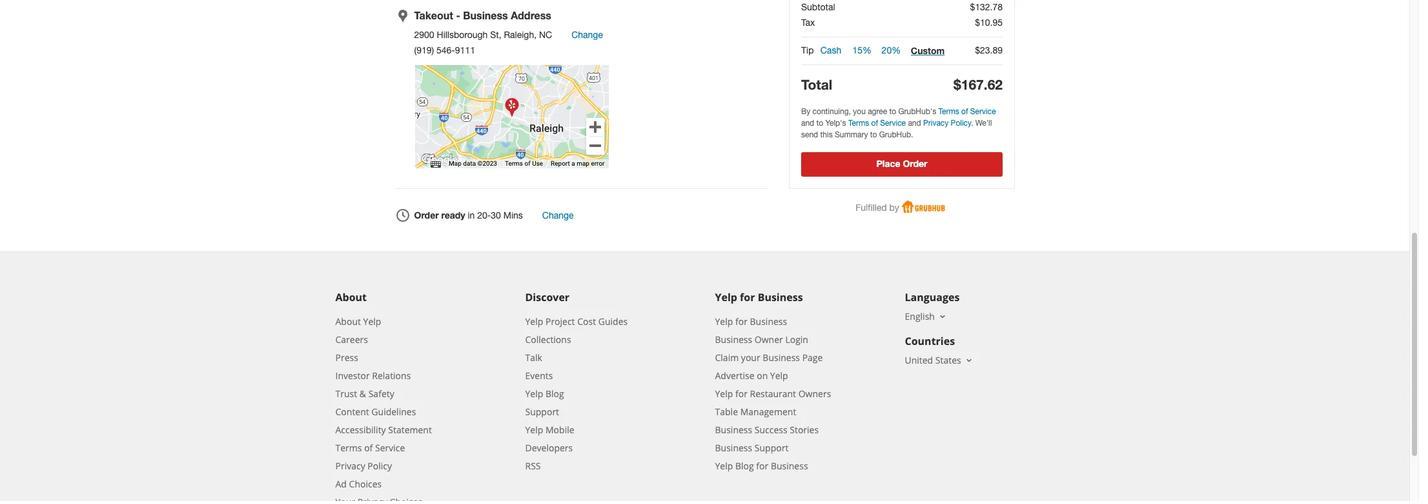 Task type: describe. For each thing, give the bounding box(es) containing it.
15%
[[853, 45, 872, 56]]

change for the change button to the top
[[572, 30, 603, 40]]

cash
[[821, 45, 842, 56]]

of down $167.62
[[962, 107, 968, 116]]

owner
[[755, 334, 783, 346]]

0 vertical spatial change button
[[572, 30, 603, 42]]

investor
[[336, 370, 370, 383]]

trust
[[336, 388, 357, 401]]

error
[[591, 160, 605, 168]]

trust & safety link
[[336, 388, 395, 401]]

1 horizontal spatial service
[[880, 119, 906, 128]]

grubhub.
[[879, 131, 913, 140]]

service inside about yelp careers press investor relations trust & safety content guidelines accessibility statement terms of service privacy policy ad choices
[[375, 443, 405, 455]]

yelp up the "table"
[[715, 388, 733, 401]]

success
[[755, 425, 788, 437]]

order inside button
[[903, 158, 928, 169]]

in
[[468, 211, 475, 221]]

content
[[336, 406, 369, 419]]

1 horizontal spatial privacy policy link
[[923, 119, 972, 128]]

english button
[[905, 311, 948, 323]]

data
[[463, 160, 476, 168]]

20-
[[478, 211, 491, 221]]

support inside yelp for business business owner login claim your business page advertise on yelp yelp for restaurant owners table management business success stories business support yelp blog for business
[[755, 443, 789, 455]]

1 vertical spatial order
[[414, 210, 439, 221]]

20% button
[[882, 45, 901, 57]]

9111
[[455, 45, 475, 56]]

2 horizontal spatial to
[[890, 107, 896, 116]]

report
[[551, 160, 570, 168]]

yelp down business support link
[[715, 461, 733, 473]]

page
[[803, 352, 823, 365]]

about yelp careers press investor relations trust & safety content guidelines accessibility statement terms of service privacy policy ad choices
[[336, 316, 432, 491]]

business down owner
[[763, 352, 800, 365]]

546-
[[437, 45, 455, 56]]

united
[[905, 355, 934, 367]]

restaurant
[[750, 388, 797, 401]]

stories
[[790, 425, 819, 437]]

ad
[[336, 479, 347, 491]]

change for bottommost the change button
[[543, 211, 574, 221]]

order ready in 20-30 mins
[[414, 210, 523, 221]]

business up owner
[[750, 316, 788, 328]]

your
[[742, 352, 761, 365]]

united states
[[905, 355, 962, 367]]

google image
[[418, 152, 461, 169]]

for up business owner login link
[[736, 316, 748, 328]]

0 vertical spatial service
[[971, 107, 996, 116]]

use
[[532, 160, 543, 168]]

continuing,
[[813, 107, 851, 116]]

keyboard shortcuts image
[[431, 161, 441, 168]]

business up claim
[[715, 334, 753, 346]]

yelp project cost guides link
[[526, 316, 628, 328]]

2900
[[414, 30, 435, 40]]

yelp blog link
[[526, 388, 564, 401]]

nc
[[539, 30, 552, 40]]

login
[[786, 334, 809, 346]]

hillsborough
[[437, 30, 488, 40]]

tip
[[801, 45, 814, 56]]

business down the "table"
[[715, 425, 753, 437]]

talk link
[[526, 352, 543, 365]]

yelp down support link
[[526, 425, 543, 437]]

safety
[[369, 388, 395, 401]]

talk
[[526, 352, 543, 365]]

map data ©2023
[[449, 160, 497, 168]]

raleigh,
[[504, 30, 537, 40]]

collections link
[[526, 334, 571, 346]]

about for about yelp careers press investor relations trust & safety content guidelines accessibility statement terms of service privacy policy ad choices
[[336, 316, 361, 328]]

business up yelp blog for business link
[[715, 443, 753, 455]]

developers
[[526, 443, 573, 455]]

table
[[715, 406, 738, 419]]

yelp for business link
[[715, 316, 788, 328]]

this
[[820, 131, 833, 140]]

&
[[360, 388, 366, 401]]

place order
[[877, 158, 928, 169]]

subtotal
[[801, 2, 835, 12]]

$10.95
[[975, 18, 1003, 28]]

0 horizontal spatial privacy policy link
[[336, 461, 392, 473]]

advertise on yelp link
[[715, 370, 789, 383]]

yelp inside about yelp careers press investor relations trust & safety content guidelines accessibility statement terms of service privacy policy ad choices
[[363, 316, 381, 328]]

yelp for business
[[715, 291, 803, 305]]

(919)
[[414, 45, 434, 56]]

by
[[889, 203, 899, 213]]

guidelines
[[372, 406, 416, 419]]

16 chevron down v2 image
[[964, 356, 975, 366]]

15% button
[[853, 45, 872, 57]]

send
[[801, 131, 818, 140]]

about yelp link
[[336, 316, 381, 328]]

1 vertical spatial terms of service link
[[848, 119, 906, 128]]

of inside about yelp careers press investor relations trust & safety content guidelines accessibility statement terms of service privacy policy ad choices
[[364, 443, 373, 455]]

20%
[[882, 45, 901, 56]]

blog inside yelp for business business owner login claim your business page advertise on yelp yelp for restaurant owners table management business success stories business support yelp blog for business
[[736, 461, 754, 473]]

support link
[[526, 406, 559, 419]]

terms inside about yelp careers press investor relations trust & safety content guidelines accessibility statement terms of service privacy policy ad choices
[[336, 443, 362, 455]]

1 and from the left
[[801, 119, 814, 128]]

by
[[801, 107, 811, 116]]

by continuing, you agree to grubhub's terms of service and to yelp's terms of service and privacy policy
[[801, 107, 996, 128]]

st,
[[490, 30, 502, 40]]

relations
[[372, 370, 411, 383]]

investor relations link
[[336, 370, 411, 383]]

policy for and
[[951, 119, 972, 128]]

©2023
[[478, 160, 497, 168]]

place order button
[[801, 153, 1003, 177]]

careers link
[[336, 334, 368, 346]]

claim
[[715, 352, 739, 365]]

for down the 'advertise'
[[736, 388, 748, 401]]

states
[[936, 355, 962, 367]]

yelp mobile link
[[526, 425, 575, 437]]



Task type: locate. For each thing, give the bounding box(es) containing it.
30
[[491, 211, 501, 221]]

terms of service link up .
[[939, 107, 996, 116]]

of left use
[[525, 160, 531, 168]]

statement
[[388, 425, 432, 437]]

owners
[[799, 388, 832, 401]]

choices
[[349, 479, 382, 491]]

custom
[[911, 45, 945, 56]]

blog up support link
[[546, 388, 564, 401]]

1 horizontal spatial order
[[903, 158, 928, 169]]

business up 2900 hillsborough st, raleigh, nc
[[463, 9, 508, 22]]

2 horizontal spatial terms of service link
[[939, 107, 996, 116]]

advertise
[[715, 370, 755, 383]]

summary
[[835, 131, 868, 140]]

we'll
[[976, 119, 992, 128]]

takeout - business address
[[414, 9, 552, 22]]

blog inside yelp project cost guides collections talk events yelp blog support yelp mobile developers rss
[[546, 388, 564, 401]]

terms of service link
[[939, 107, 996, 116], [848, 119, 906, 128], [336, 443, 405, 455]]

2 vertical spatial terms of service link
[[336, 443, 405, 455]]

rss
[[526, 461, 541, 473]]

1 horizontal spatial policy
[[951, 119, 972, 128]]

service
[[971, 107, 996, 116], [880, 119, 906, 128], [375, 443, 405, 455]]

.
[[972, 119, 974, 128]]

1 horizontal spatial privacy
[[923, 119, 949, 128]]

0 vertical spatial privacy
[[923, 119, 949, 128]]

service up the grubhub.
[[880, 119, 906, 128]]

0 horizontal spatial and
[[801, 119, 814, 128]]

about for about
[[336, 291, 367, 305]]

careers
[[336, 334, 368, 346]]

cash button
[[821, 45, 842, 57]]

events
[[526, 370, 553, 383]]

1 horizontal spatial terms of service link
[[848, 119, 906, 128]]

change button right the nc
[[572, 30, 603, 42]]

blog
[[546, 388, 564, 401], [736, 461, 754, 473]]

table management link
[[715, 406, 797, 419]]

mobile
[[546, 425, 575, 437]]

privacy inside about yelp careers press investor relations trust & safety content guidelines accessibility statement terms of service privacy policy ad choices
[[336, 461, 365, 473]]

0 vertical spatial privacy policy link
[[923, 119, 972, 128]]

terms of service link down accessibility
[[336, 443, 405, 455]]

terms of use
[[505, 160, 543, 168]]

languages
[[905, 291, 960, 305]]

to right agree
[[890, 107, 896, 116]]

1 vertical spatial about
[[336, 316, 361, 328]]

ad choices link
[[336, 479, 382, 491]]

press link
[[336, 352, 358, 365]]

for
[[740, 291, 755, 305], [736, 316, 748, 328], [736, 388, 748, 401], [757, 461, 769, 473]]

yelp up collections link
[[526, 316, 543, 328]]

1 vertical spatial support
[[755, 443, 789, 455]]

privacy policy link down grubhub's
[[923, 119, 972, 128]]

about inside about yelp careers press investor relations trust & safety content guidelines accessibility statement terms of service privacy policy ad choices
[[336, 316, 361, 328]]

about up careers link
[[336, 316, 361, 328]]

of down agree
[[871, 119, 878, 128]]

map region
[[276, 1, 772, 332]]

of down accessibility
[[364, 443, 373, 455]]

0 horizontal spatial support
[[526, 406, 559, 419]]

yelp right on
[[771, 370, 789, 383]]

terms down accessibility
[[336, 443, 362, 455]]

and down grubhub's
[[908, 119, 921, 128]]

1 about from the top
[[336, 291, 367, 305]]

united states button
[[905, 355, 975, 367]]

and
[[801, 119, 814, 128], [908, 119, 921, 128]]

for up yelp for business link
[[740, 291, 755, 305]]

0 vertical spatial support
[[526, 406, 559, 419]]

2 about from the top
[[336, 316, 361, 328]]

business support link
[[715, 443, 789, 455]]

support down success
[[755, 443, 789, 455]]

to inside the . we'll send this summary to grubhub.
[[870, 131, 877, 140]]

privacy inside the "by continuing, you agree to grubhub's terms of service and to yelp's terms of service and privacy policy"
[[923, 119, 949, 128]]

guides
[[599, 316, 628, 328]]

support down yelp blog link
[[526, 406, 559, 419]]

0 horizontal spatial terms of service link
[[336, 443, 405, 455]]

1 vertical spatial service
[[880, 119, 906, 128]]

fulfilled
[[856, 203, 887, 213]]

0 horizontal spatial blog
[[546, 388, 564, 401]]

claim your business page link
[[715, 352, 823, 365]]

press
[[336, 352, 358, 365]]

for down business support link
[[757, 461, 769, 473]]

0 vertical spatial policy
[[951, 119, 972, 128]]

privacy down grubhub's
[[923, 119, 949, 128]]

2900 hillsborough st, raleigh, nc
[[414, 30, 552, 40]]

about up the about yelp link
[[336, 291, 367, 305]]

order
[[903, 158, 928, 169], [414, 210, 439, 221]]

1 vertical spatial change
[[543, 211, 574, 221]]

service down accessibility statement link
[[375, 443, 405, 455]]

2 horizontal spatial service
[[971, 107, 996, 116]]

to
[[890, 107, 896, 116], [817, 119, 823, 128], [870, 131, 877, 140]]

yelp's
[[826, 119, 846, 128]]

business
[[463, 9, 508, 22], [758, 291, 803, 305], [750, 316, 788, 328], [715, 334, 753, 346], [763, 352, 800, 365], [715, 425, 753, 437], [715, 443, 753, 455], [771, 461, 809, 473]]

1 vertical spatial blog
[[736, 461, 754, 473]]

change button right mins
[[543, 211, 574, 222]]

1 vertical spatial to
[[817, 119, 823, 128]]

order right place
[[903, 158, 928, 169]]

order left 'ready'
[[414, 210, 439, 221]]

english
[[905, 311, 935, 323]]

0 horizontal spatial service
[[375, 443, 405, 455]]

and up send
[[801, 119, 814, 128]]

policy inside about yelp careers press investor relations trust & safety content guidelines accessibility statement terms of service privacy policy ad choices
[[368, 461, 392, 473]]

yelp down events
[[526, 388, 543, 401]]

business owner login link
[[715, 334, 809, 346]]

place
[[877, 158, 901, 169]]

privacy up ad choices link
[[336, 461, 365, 473]]

terms
[[939, 107, 959, 116], [848, 119, 869, 128], [505, 160, 523, 168], [336, 443, 362, 455]]

policy left we'll
[[951, 119, 972, 128]]

terms of service link down agree
[[848, 119, 906, 128]]

support inside yelp project cost guides collections talk events yelp blog support yelp mobile developers rss
[[526, 406, 559, 419]]

0 horizontal spatial to
[[817, 119, 823, 128]]

map
[[449, 160, 462, 168]]

policy for service
[[368, 461, 392, 473]]

1 vertical spatial change button
[[543, 211, 574, 222]]

1 horizontal spatial and
[[908, 119, 921, 128]]

. we'll send this summary to grubhub.
[[801, 119, 992, 140]]

accessibility statement link
[[336, 425, 432, 437]]

16 chevron down v2 image
[[938, 312, 948, 322]]

address
[[511, 9, 552, 22]]

1 vertical spatial privacy policy link
[[336, 461, 392, 473]]

service up we'll
[[971, 107, 996, 116]]

1 horizontal spatial blog
[[736, 461, 754, 473]]

collections
[[526, 334, 571, 346]]

report a map error
[[551, 160, 605, 168]]

terms left use
[[505, 160, 523, 168]]

0 vertical spatial to
[[890, 107, 896, 116]]

mins
[[504, 211, 523, 221]]

business down stories
[[771, 461, 809, 473]]

custom button
[[911, 45, 945, 57]]

change right the nc
[[572, 30, 603, 40]]

0 vertical spatial change
[[572, 30, 603, 40]]

on
[[757, 370, 768, 383]]

2 vertical spatial to
[[870, 131, 877, 140]]

developers link
[[526, 443, 573, 455]]

0 vertical spatial blog
[[546, 388, 564, 401]]

privacy for and
[[923, 119, 949, 128]]

(919) 546-9111
[[414, 45, 475, 56]]

terms of use link
[[505, 160, 543, 168]]

1 vertical spatial policy
[[368, 461, 392, 473]]

yelp up yelp for business link
[[715, 291, 738, 305]]

privacy policy link up choices
[[336, 461, 392, 473]]

$23.89
[[975, 45, 1003, 56]]

0 vertical spatial about
[[336, 291, 367, 305]]

agree
[[868, 107, 887, 116]]

policy inside the "by continuing, you agree to grubhub's terms of service and to yelp's terms of service and privacy policy"
[[951, 119, 972, 128]]

privacy for service
[[336, 461, 365, 473]]

terms right grubhub's
[[939, 107, 959, 116]]

yelp blog for business link
[[715, 461, 809, 473]]

$132.78
[[970, 2, 1003, 12]]

project
[[546, 316, 575, 328]]

events link
[[526, 370, 553, 383]]

0 vertical spatial order
[[903, 158, 928, 169]]

2 vertical spatial service
[[375, 443, 405, 455]]

terms down you
[[848, 119, 869, 128]]

yelp up claim
[[715, 316, 733, 328]]

yelp project cost guides collections talk events yelp blog support yelp mobile developers rss
[[526, 316, 628, 473]]

business up yelp for business link
[[758, 291, 803, 305]]

blog down business support link
[[736, 461, 754, 473]]

total
[[801, 77, 832, 93]]

countries
[[905, 335, 956, 349]]

management
[[741, 406, 797, 419]]

about
[[336, 291, 367, 305], [336, 316, 361, 328]]

to right summary
[[870, 131, 877, 140]]

0 vertical spatial terms of service link
[[939, 107, 996, 116]]

1 horizontal spatial support
[[755, 443, 789, 455]]

1 vertical spatial privacy
[[336, 461, 365, 473]]

accessibility
[[336, 425, 386, 437]]

0 horizontal spatial policy
[[368, 461, 392, 473]]

yelp up careers link
[[363, 316, 381, 328]]

1 horizontal spatial to
[[870, 131, 877, 140]]

0 horizontal spatial privacy
[[336, 461, 365, 473]]

ready
[[442, 210, 466, 221]]

discover
[[526, 291, 570, 305]]

report a map error link
[[551, 160, 605, 168]]

yelp for restaurant owners link
[[715, 388, 832, 401]]

$167.62
[[954, 77, 1003, 93]]

policy up choices
[[368, 461, 392, 473]]

you
[[853, 107, 866, 116]]

0 horizontal spatial order
[[414, 210, 439, 221]]

privacy
[[923, 119, 949, 128], [336, 461, 365, 473]]

2 and from the left
[[908, 119, 921, 128]]

a
[[572, 160, 575, 168]]

change right mins
[[543, 211, 574, 221]]

-
[[456, 9, 461, 22]]

to up this at right
[[817, 119, 823, 128]]



Task type: vqa. For each thing, say whether or not it's contained in the screenshot.
the right Mexican
no



